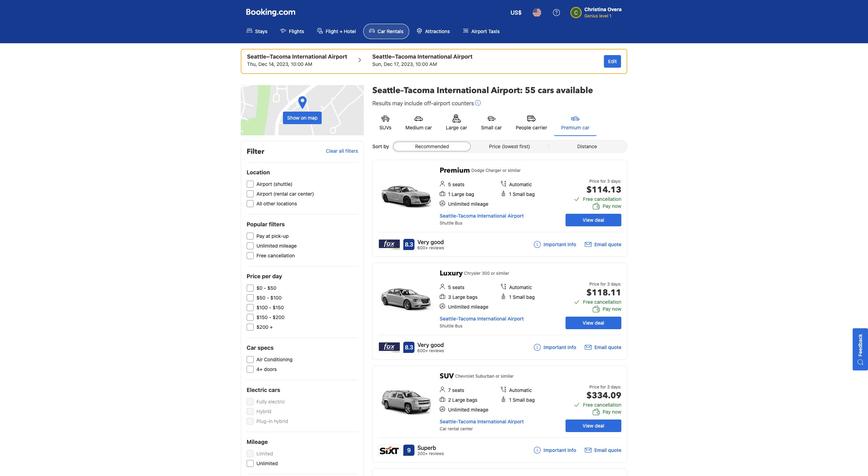Task type: vqa. For each thing, say whether or not it's contained in the screenshot.


Task type: locate. For each thing, give the bounding box(es) containing it.
2 vertical spatial now
[[612, 409, 621, 415]]

unlimited mileage down 1 large bag
[[448, 201, 488, 207]]

1 vertical spatial view deal
[[583, 320, 604, 326]]

bags for $334.09
[[466, 397, 477, 403]]

- up $150 - $200
[[269, 305, 271, 311]]

email quote button
[[585, 241, 621, 248], [585, 344, 621, 351], [585, 447, 621, 454]]

1 info from the top
[[568, 241, 576, 247]]

1 vertical spatial view
[[583, 320, 594, 326]]

2 for from the top
[[601, 282, 606, 287]]

days: inside price for 3 days: $114.13
[[611, 179, 621, 184]]

car up distance
[[582, 125, 590, 131]]

car inside 'skip to main content' 'element'
[[378, 28, 385, 34]]

days: inside price for 3 days: $118.11
[[611, 282, 621, 287]]

2023, inside seattle–tacoma international airport thu, dec 14, 2023, 10:00 am
[[277, 61, 290, 67]]

2 vertical spatial view
[[583, 423, 594, 429]]

seattle- for $114.13
[[440, 213, 458, 219]]

view deal down $334.09
[[583, 423, 604, 429]]

free down at
[[256, 253, 266, 259]]

1 vertical spatial days:
[[611, 282, 621, 287]]

car for premium car
[[582, 125, 590, 131]]

3 inside "price for 3 days: $334.09"
[[607, 385, 610, 390]]

2 horizontal spatial or
[[503, 168, 507, 173]]

tacoma down the 3 large bags
[[458, 316, 476, 322]]

1 vertical spatial 5 seats
[[448, 284, 465, 290]]

3 view deal from the top
[[583, 423, 604, 429]]

2 vertical spatial info
[[568, 447, 576, 453]]

5 seats up the 3 large bags
[[448, 284, 465, 290]]

if you choose one, you'll need to make your own way there - but prices can be a lot lower. image
[[475, 100, 481, 106]]

0 horizontal spatial $150
[[256, 314, 268, 320]]

3 inside price for 3 days: $118.11
[[607, 282, 610, 287]]

1 vertical spatial premium
[[440, 166, 470, 175]]

attractions link
[[411, 24, 456, 39]]

0 vertical spatial view deal
[[583, 217, 604, 223]]

1 vertical spatial supplied by fox image
[[379, 342, 400, 353]]

2 days: from the top
[[611, 282, 621, 287]]

very for $114.13
[[417, 239, 429, 245]]

1 vertical spatial important
[[544, 344, 566, 350]]

email quote for $334.09
[[594, 447, 621, 453]]

for up $114.13
[[601, 179, 606, 184]]

2 vertical spatial important info
[[544, 447, 576, 453]]

similar right suburban
[[501, 374, 514, 379]]

+ for $200
[[270, 324, 273, 330]]

0 vertical spatial seattle-tacoma international airport button
[[440, 213, 524, 219]]

$100 down $50 - $100
[[256, 305, 268, 311]]

2 600+ from the top
[[417, 348, 428, 353]]

similar right charger
[[508, 168, 521, 173]]

seattle–tacoma up 17,
[[372, 53, 416, 60]]

2 am from the left
[[430, 61, 437, 67]]

3 info from the top
[[568, 447, 576, 453]]

deal down $118.11
[[595, 320, 604, 326]]

1 dec from the left
[[258, 61, 267, 67]]

bus for $118.11
[[455, 323, 462, 329]]

price inside price for 3 days: $118.11
[[589, 282, 599, 287]]

deal down $114.13
[[595, 217, 604, 223]]

+ inside 'link'
[[340, 28, 343, 34]]

3 quote from the top
[[608, 447, 621, 453]]

price per day
[[247, 273, 282, 280]]

dec left 17,
[[384, 61, 393, 67]]

view down $334.09
[[583, 423, 594, 429]]

2 dec from the left
[[384, 61, 393, 67]]

seattle-tacoma international airport car rental center
[[440, 419, 524, 432]]

3 1 small bag from the top
[[509, 397, 535, 403]]

or right charger
[[503, 168, 507, 173]]

1 vertical spatial good
[[431, 342, 444, 348]]

seattle-
[[440, 213, 458, 219], [440, 316, 458, 322], [440, 419, 458, 425]]

3 email quote button from the top
[[585, 447, 621, 454]]

3 view deal button from the top
[[566, 420, 621, 432]]

$100
[[270, 295, 282, 301], [256, 305, 268, 311]]

pay at pick-up
[[256, 233, 289, 239]]

mileage down up
[[279, 243, 297, 249]]

1 5 from the top
[[448, 181, 451, 187]]

seattle–tacoma inside the seattle–tacoma international airport sun, dec 17, 2023, 10:00 am
[[372, 53, 416, 60]]

automatic for $334.09
[[509, 387, 532, 393]]

0 vertical spatial 1 small bag
[[509, 191, 535, 197]]

3 automatic from the top
[[509, 387, 532, 393]]

for
[[601, 179, 606, 184], [601, 282, 606, 287], [601, 385, 606, 390]]

+ for flight
[[340, 28, 343, 34]]

1 bus from the top
[[455, 221, 462, 226]]

1 good from the top
[[431, 239, 444, 245]]

$100 up the $100 - $150
[[270, 295, 282, 301]]

dec inside the seattle–tacoma international airport sun, dec 17, 2023, 10:00 am
[[384, 61, 393, 67]]

center
[[460, 426, 473, 432]]

important info button for $118.11
[[534, 344, 576, 351]]

- for $100
[[269, 305, 271, 311]]

0 horizontal spatial 2023,
[[277, 61, 290, 67]]

filters right all
[[345, 148, 358, 154]]

very
[[417, 239, 429, 245], [417, 342, 429, 348]]

0 vertical spatial seattle-tacoma international airport shuttle bus
[[440, 213, 524, 226]]

1 8.3 element from the top
[[403, 239, 415, 250]]

+ down $150 - $200
[[270, 324, 273, 330]]

unlimited mileage for $114.13
[[448, 201, 488, 207]]

now down $118.11
[[612, 306, 621, 312]]

suv chevrolet suburban or similar
[[440, 372, 514, 381]]

3 tacoma from the top
[[458, 419, 476, 425]]

1 vertical spatial car
[[247, 345, 256, 351]]

car for small car
[[495, 125, 502, 131]]

1 vertical spatial customer rating 8.3 very good element
[[417, 341, 444, 349]]

mileage up the seattle-tacoma international airport car rental center
[[471, 407, 488, 413]]

cancellation
[[594, 196, 621, 202], [268, 253, 295, 259], [594, 299, 621, 305], [594, 402, 621, 408]]

0 vertical spatial similar
[[508, 168, 521, 173]]

airport
[[434, 100, 450, 106]]

1 email quote button from the top
[[585, 241, 621, 248]]

pay down $114.13
[[603, 203, 611, 209]]

2 vertical spatial email quote
[[594, 447, 621, 453]]

seattle-tacoma international airport button up center
[[440, 419, 524, 425]]

0 horizontal spatial 10:00
[[291, 61, 304, 67]]

3 important info button from the top
[[534, 447, 576, 454]]

1 horizontal spatial or
[[496, 374, 500, 379]]

$334.09
[[586, 390, 621, 402]]

3 up $118.11
[[607, 282, 610, 287]]

1 deal from the top
[[595, 217, 604, 223]]

automatic
[[509, 181, 532, 187], [509, 284, 532, 290], [509, 387, 532, 393]]

1 horizontal spatial 2023,
[[401, 61, 414, 67]]

5 seats up 1 large bag
[[448, 181, 465, 187]]

1 vertical spatial bus
[[455, 323, 462, 329]]

1 seattle-tacoma international airport button from the top
[[440, 213, 524, 219]]

dec for seattle–tacoma international airport sun, dec 17, 2023, 10:00 am
[[384, 61, 393, 67]]

0 vertical spatial deal
[[595, 217, 604, 223]]

3 for $334.09
[[607, 385, 610, 390]]

days: up $114.13
[[611, 179, 621, 184]]

1 for $334.09
[[509, 397, 511, 403]]

am inside the seattle–tacoma international airport sun, dec 17, 2023, 10:00 am
[[430, 61, 437, 67]]

info for $118.11
[[568, 344, 576, 350]]

or inside premium dodge charger or similar
[[503, 168, 507, 173]]

customer rating 8.3 very good element for $118.11
[[417, 341, 444, 349]]

0 vertical spatial supplied by fox image
[[379, 239, 400, 250]]

price left per
[[247, 273, 261, 280]]

3 pay now from the top
[[603, 409, 621, 415]]

view deal down $118.11
[[583, 320, 604, 326]]

car left rentals
[[378, 28, 385, 34]]

plug-in hybrid
[[256, 418, 288, 424]]

1 view deal button from the top
[[566, 214, 621, 226]]

similar inside "luxury chrysler 300 or similar"
[[496, 271, 509, 276]]

1 5 seats from the top
[[448, 181, 465, 187]]

days: up $334.09
[[611, 385, 621, 390]]

3 important info from the top
[[544, 447, 576, 453]]

0 vertical spatial for
[[601, 179, 606, 184]]

1 vertical spatial email quote
[[594, 344, 621, 350]]

unlimited mileage down 2 large bags
[[448, 407, 488, 413]]

dec left the 14,
[[258, 61, 267, 67]]

info for $114.13
[[568, 241, 576, 247]]

8.3 for $114.13
[[405, 241, 413, 248]]

10:00
[[291, 61, 304, 67], [416, 61, 428, 67]]

carrier
[[533, 125, 547, 131]]

0 vertical spatial reviews
[[429, 245, 444, 251]]

or for $334.09
[[496, 374, 500, 379]]

2 seattle- from the top
[[440, 316, 458, 322]]

2 view deal button from the top
[[566, 317, 621, 329]]

2 important info from the top
[[544, 344, 576, 350]]

view deal button down $118.11
[[566, 317, 621, 329]]

0 vertical spatial email
[[594, 241, 607, 247]]

2 seattle-tacoma international airport button from the top
[[440, 316, 524, 322]]

1 horizontal spatial seattle–tacoma international airport group
[[372, 52, 473, 68]]

view deal down $114.13
[[583, 217, 604, 223]]

2 bus from the top
[[455, 323, 462, 329]]

christina overa genius level 1
[[585, 6, 622, 18]]

1 important from the top
[[544, 241, 566, 247]]

bags right 2
[[466, 397, 477, 403]]

supplied by sixt image
[[379, 445, 400, 456]]

overa
[[608, 6, 622, 12]]

2 shuttle from the top
[[440, 323, 454, 329]]

shuttle down the 3 large bags
[[440, 323, 454, 329]]

1 vertical spatial seattle-tacoma international airport shuttle bus
[[440, 316, 524, 329]]

1 now from the top
[[612, 203, 621, 209]]

0 vertical spatial view deal button
[[566, 214, 621, 226]]

similar for $334.09
[[501, 374, 514, 379]]

days: up $118.11
[[611, 282, 621, 287]]

mileage for $118.11
[[471, 304, 488, 310]]

unlimited mileage
[[448, 201, 488, 207], [256, 243, 297, 249], [448, 304, 488, 310], [448, 407, 488, 413]]

or right suburban
[[496, 374, 500, 379]]

cancellation for $334.09
[[594, 402, 621, 408]]

view deal for $334.09
[[583, 423, 604, 429]]

1 vertical spatial email
[[594, 344, 607, 350]]

bag
[[466, 191, 474, 197], [526, 191, 535, 197], [526, 294, 535, 300], [526, 397, 535, 403]]

international inside the seattle-tacoma international airport car rental center
[[477, 419, 506, 425]]

1 horizontal spatial filters
[[345, 148, 358, 154]]

filters up pick-
[[269, 221, 285, 228]]

$150
[[273, 305, 284, 311], [256, 314, 268, 320]]

deal for $334.09
[[595, 423, 604, 429]]

car left 'rental'
[[440, 426, 447, 432]]

3 seattle- from the top
[[440, 419, 458, 425]]

1 tacoma from the top
[[458, 213, 476, 219]]

1 vertical spatial now
[[612, 306, 621, 312]]

1
[[610, 13, 611, 18], [448, 191, 450, 197], [509, 191, 511, 197], [509, 294, 511, 300], [509, 397, 511, 403]]

good for $118.11
[[431, 342, 444, 348]]

1 vertical spatial deal
[[595, 320, 604, 326]]

1 inside christina overa genius level 1
[[610, 13, 611, 18]]

10:00 inside seattle–tacoma international airport thu, dec 14, 2023, 10:00 am
[[291, 61, 304, 67]]

2 very good 600+ reviews from the top
[[417, 342, 444, 353]]

5 for $118.11
[[448, 284, 451, 290]]

view deal button down $334.09
[[566, 420, 621, 432]]

0 vertical spatial important
[[544, 241, 566, 247]]

0 vertical spatial $200
[[273, 314, 285, 320]]

$50 up $50 - $100
[[267, 285, 276, 291]]

tacoma inside the seattle-tacoma international airport car rental center
[[458, 419, 476, 425]]

2 5 seats from the top
[[448, 284, 465, 290]]

2 info from the top
[[568, 344, 576, 350]]

car for car specs
[[247, 345, 256, 351]]

600+ for $118.11
[[417, 348, 428, 353]]

unlimited mileage for $334.09
[[448, 407, 488, 413]]

5
[[448, 181, 451, 187], [448, 284, 451, 290]]

2 seattle-tacoma international airport shuttle bus from the top
[[440, 316, 524, 329]]

2 5 from the top
[[448, 284, 451, 290]]

premium up distance
[[561, 125, 581, 131]]

0 horizontal spatial $100
[[256, 305, 268, 311]]

- down the $100 - $150
[[269, 314, 271, 320]]

seats up 1 large bag
[[452, 181, 465, 187]]

free for $114.13
[[583, 196, 593, 202]]

3 inside price for 3 days: $114.13
[[607, 179, 610, 184]]

suv
[[440, 372, 454, 381]]

$200 down $150 - $200
[[256, 324, 268, 330]]

1 horizontal spatial cars
[[538, 85, 554, 96]]

product card group containing $334.09
[[372, 366, 630, 463]]

600+
[[417, 245, 428, 251], [417, 348, 428, 353]]

2 deal from the top
[[595, 320, 604, 326]]

now down $114.13
[[612, 203, 621, 209]]

airport
[[471, 28, 487, 34], [328, 53, 347, 60], [453, 53, 473, 60], [256, 181, 272, 187], [256, 191, 272, 197], [508, 213, 524, 219], [508, 316, 524, 322], [508, 419, 524, 425]]

genius
[[585, 13, 598, 18]]

0 vertical spatial seats
[[452, 181, 465, 187]]

2 8.3 from the top
[[405, 344, 413, 351]]

feedback
[[857, 334, 863, 357]]

1 horizontal spatial 10:00
[[416, 61, 428, 67]]

2 product card group from the top
[[372, 263, 630, 360]]

2 important from the top
[[544, 344, 566, 350]]

1 vertical spatial 600+
[[417, 348, 428, 353]]

tacoma down 1 large bag
[[458, 213, 476, 219]]

am down "pick-up location" element
[[305, 61, 312, 67]]

3 email from the top
[[594, 447, 607, 453]]

large down airport
[[446, 125, 459, 131]]

unlimited for $334.09
[[448, 407, 470, 413]]

important info
[[544, 241, 576, 247], [544, 344, 576, 350], [544, 447, 576, 453]]

view down $118.11
[[583, 320, 594, 326]]

1 1 small bag from the top
[[509, 191, 535, 197]]

1 quote from the top
[[608, 241, 621, 247]]

0 vertical spatial seattle-
[[440, 213, 458, 219]]

1 horizontal spatial premium
[[561, 125, 581, 131]]

price left (lowest
[[489, 143, 501, 149]]

superb 200+ reviews
[[417, 445, 444, 456]]

1 vertical spatial automatic
[[509, 284, 532, 290]]

2 1 small bag from the top
[[509, 294, 535, 300]]

large right 2
[[452, 397, 465, 403]]

0 horizontal spatial +
[[270, 324, 273, 330]]

10:00 down "pick-up location" element
[[291, 61, 304, 67]]

$118.11
[[586, 287, 621, 299]]

2 vertical spatial reviews
[[429, 451, 444, 456]]

0 vertical spatial email quote button
[[585, 241, 621, 248]]

mileage down the 3 large bags
[[471, 304, 488, 310]]

2 email from the top
[[594, 344, 607, 350]]

3 days: from the top
[[611, 385, 621, 390]]

mileage down 1 large bag
[[471, 201, 488, 207]]

very for $118.11
[[417, 342, 429, 348]]

1 email from the top
[[594, 241, 607, 247]]

reviews right '200+'
[[429, 451, 444, 456]]

1 vertical spatial 1 small bag
[[509, 294, 535, 300]]

8.3 element
[[403, 239, 415, 250], [403, 342, 415, 353]]

1 very from the top
[[417, 239, 429, 245]]

cancellation for $114.13
[[594, 196, 621, 202]]

for up $334.09
[[601, 385, 606, 390]]

1 vertical spatial $150
[[256, 314, 268, 320]]

similar inside premium dodge charger or similar
[[508, 168, 521, 173]]

0 vertical spatial pay now
[[603, 203, 621, 209]]

seattle- for $334.09
[[440, 419, 458, 425]]

doors
[[264, 366, 277, 372]]

view deal button
[[566, 214, 621, 226], [566, 317, 621, 329], [566, 420, 621, 432]]

2 10:00 from the left
[[416, 61, 428, 67]]

small for $114.13
[[513, 191, 525, 197]]

electric
[[247, 387, 267, 393]]

car inside 'button'
[[495, 125, 502, 131]]

0 vertical spatial now
[[612, 203, 621, 209]]

1 vertical spatial important info
[[544, 344, 576, 350]]

important for $118.11
[[544, 344, 566, 350]]

seattle–tacoma international airport thu, dec 14, 2023, 10:00 am
[[247, 53, 347, 67]]

price up $114.13
[[589, 179, 599, 184]]

2 vertical spatial deal
[[595, 423, 604, 429]]

premium car button
[[554, 110, 597, 136]]

tacoma up center
[[458, 419, 476, 425]]

1 vertical spatial important info button
[[534, 344, 576, 351]]

bag for $334.09
[[526, 397, 535, 403]]

1 vertical spatial very good 600+ reviews
[[417, 342, 444, 353]]

premium inside product card group
[[440, 166, 470, 175]]

price inside "price for 3 days: $334.09"
[[589, 385, 599, 390]]

center)
[[298, 191, 314, 197]]

price inside price for 3 days: $114.13
[[589, 179, 599, 184]]

pick-up location element
[[247, 52, 347, 61]]

for for $114.13
[[601, 179, 606, 184]]

1 8.3 from the top
[[405, 241, 413, 248]]

3 down luxury
[[448, 294, 451, 300]]

$100 - $150
[[256, 305, 284, 311]]

product card group
[[372, 160, 630, 257], [372, 263, 630, 360], [372, 366, 630, 463], [372, 469, 627, 476]]

1 am from the left
[[305, 61, 312, 67]]

2023, right 17,
[[401, 61, 414, 67]]

dec
[[258, 61, 267, 67], [384, 61, 393, 67]]

bus down the 3 large bags
[[455, 323, 462, 329]]

- right $0
[[264, 285, 266, 291]]

2 view deal from the top
[[583, 320, 604, 326]]

free
[[583, 196, 593, 202], [256, 253, 266, 259], [583, 299, 593, 305], [583, 402, 593, 408]]

car left specs
[[247, 345, 256, 351]]

am inside seattle–tacoma international airport thu, dec 14, 2023, 10:00 am
[[305, 61, 312, 67]]

1 seattle-tacoma international airport shuttle bus from the top
[[440, 213, 524, 226]]

similar right the 300
[[496, 271, 509, 276]]

price inside sort by 'element'
[[489, 143, 501, 149]]

2 quote from the top
[[608, 344, 621, 350]]

tacoma
[[458, 213, 476, 219], [458, 316, 476, 322], [458, 419, 476, 425]]

days: inside "price for 3 days: $334.09"
[[611, 385, 621, 390]]

1 pay now from the top
[[603, 203, 621, 209]]

superb
[[417, 445, 436, 451]]

premium left dodge
[[440, 166, 470, 175]]

2 good from the top
[[431, 342, 444, 348]]

medium car button
[[399, 110, 439, 135]]

skip to main content element
[[0, 0, 868, 43]]

bus down 1 large bag
[[455, 221, 462, 226]]

unlimited down at
[[256, 243, 278, 249]]

10:00 inside the seattle–tacoma international airport sun, dec 17, 2023, 10:00 am
[[416, 61, 428, 67]]

1 for from the top
[[601, 179, 606, 184]]

1 2023, from the left
[[277, 61, 290, 67]]

1 automatic from the top
[[509, 181, 532, 187]]

free down $118.11
[[583, 299, 593, 305]]

1 important info from the top
[[544, 241, 576, 247]]

0 vertical spatial email quote
[[594, 241, 621, 247]]

1 email quote from the top
[[594, 241, 621, 247]]

seattle- down the 3 large bags
[[440, 316, 458, 322]]

seattle- up 'rental'
[[440, 419, 458, 425]]

1 small bag for $334.09
[[509, 397, 535, 403]]

premium inside premium car button
[[561, 125, 581, 131]]

2 vertical spatial seattle-tacoma international airport button
[[440, 419, 524, 425]]

seattle- inside the seattle-tacoma international airport car rental center
[[440, 419, 458, 425]]

email for $114.13
[[594, 241, 607, 247]]

1 product card group from the top
[[372, 160, 630, 257]]

1 vertical spatial $100
[[256, 305, 268, 311]]

2 email quote button from the top
[[585, 344, 621, 351]]

similar inside the suv chevrolet suburban or similar
[[501, 374, 514, 379]]

free for $118.11
[[583, 299, 593, 305]]

0 vertical spatial important info button
[[534, 241, 576, 248]]

1 important info button from the top
[[534, 241, 576, 248]]

1 vertical spatial shuttle
[[440, 323, 454, 329]]

large down luxury
[[452, 294, 465, 300]]

1 10:00 from the left
[[291, 61, 304, 67]]

2 very from the top
[[417, 342, 429, 348]]

supplied by fox image
[[379, 239, 400, 250], [379, 342, 400, 353]]

0 vertical spatial filters
[[345, 148, 358, 154]]

price up $334.09
[[589, 385, 599, 390]]

flight
[[326, 28, 338, 34]]

seattle–tacoma for seattle–tacoma international airport thu, dec 14, 2023, 10:00 am
[[247, 53, 291, 60]]

unlimited mileage down the 3 large bags
[[448, 304, 488, 310]]

1 vertical spatial info
[[568, 344, 576, 350]]

3 email quote from the top
[[594, 447, 621, 453]]

5 seats for $118.11
[[448, 284, 465, 290]]

dec for seattle–tacoma international airport thu, dec 14, 2023, 10:00 am
[[258, 61, 267, 67]]

seattle–tacoma up may
[[372, 85, 435, 96]]

2 automatic from the top
[[509, 284, 532, 290]]

unlimited mileage down pick-
[[256, 243, 297, 249]]

deal
[[595, 217, 604, 223], [595, 320, 604, 326], [595, 423, 604, 429]]

1 view from the top
[[583, 217, 594, 223]]

reviews up luxury
[[429, 245, 444, 251]]

very good 600+ reviews
[[417, 239, 444, 251], [417, 342, 444, 353]]

- down '$0 - $50' at the bottom of page
[[267, 295, 269, 301]]

or right the 300
[[491, 271, 495, 276]]

seattle-tacoma international airport button down the 3 large bags
[[440, 316, 524, 322]]

- for $0
[[264, 285, 266, 291]]

large for $334.09
[[452, 397, 465, 403]]

0 vertical spatial tacoma
[[458, 213, 476, 219]]

now
[[612, 203, 621, 209], [612, 306, 621, 312], [612, 409, 621, 415]]

free cancellation for $118.11
[[583, 299, 621, 305]]

0 vertical spatial automatic
[[509, 181, 532, 187]]

seats up the 3 large bags
[[452, 284, 465, 290]]

bags down chrysler
[[467, 294, 478, 300]]

flights link
[[275, 24, 310, 39]]

day
[[272, 273, 282, 280]]

email quote for $118.11
[[594, 344, 621, 350]]

1 days: from the top
[[611, 179, 621, 184]]

price up $118.11
[[589, 282, 599, 287]]

0 vertical spatial 8.3 element
[[403, 239, 415, 250]]

important
[[544, 241, 566, 247], [544, 344, 566, 350], [544, 447, 566, 453]]

0 vertical spatial days:
[[611, 179, 621, 184]]

dec inside seattle–tacoma international airport thu, dec 14, 2023, 10:00 am
[[258, 61, 267, 67]]

seattle-tacoma international airport shuttle bus for $118.11
[[440, 316, 524, 329]]

1 vertical spatial $50
[[256, 295, 265, 301]]

up
[[283, 233, 289, 239]]

1 shuttle from the top
[[440, 221, 454, 226]]

drop-off location element
[[372, 52, 473, 61]]

clear
[[326, 148, 338, 154]]

2023, inside the seattle–tacoma international airport sun, dec 17, 2023, 10:00 am
[[401, 61, 414, 67]]

5 seats
[[448, 181, 465, 187], [448, 284, 465, 290]]

2 now from the top
[[612, 306, 621, 312]]

3 for from the top
[[601, 385, 606, 390]]

seattle- down 1 large bag
[[440, 213, 458, 219]]

0 vertical spatial premium
[[561, 125, 581, 131]]

seattle–tacoma inside seattle–tacoma international airport thu, dec 14, 2023, 10:00 am
[[247, 53, 291, 60]]

0 horizontal spatial filters
[[269, 221, 285, 228]]

2 vertical spatial tacoma
[[458, 419, 476, 425]]

now for $114.13
[[612, 203, 621, 209]]

car down the counters
[[460, 125, 467, 131]]

1 seattle- from the top
[[440, 213, 458, 219]]

2 important info button from the top
[[534, 344, 576, 351]]

suvs button
[[372, 110, 399, 135]]

2 8.3 element from the top
[[403, 342, 415, 353]]

2 vertical spatial similar
[[501, 374, 514, 379]]

2 vertical spatial important
[[544, 447, 566, 453]]

people carrier
[[516, 125, 547, 131]]

0 horizontal spatial seattle–tacoma international airport group
[[247, 52, 347, 68]]

free cancellation for $114.13
[[583, 196, 621, 202]]

0 horizontal spatial premium
[[440, 166, 470, 175]]

0 horizontal spatial dec
[[258, 61, 267, 67]]

2 2023, from the left
[[401, 61, 414, 67]]

car
[[378, 28, 385, 34], [247, 345, 256, 351], [440, 426, 447, 432]]

very good 600+ reviews for $114.13
[[417, 239, 444, 251]]

1 vertical spatial quote
[[608, 344, 621, 350]]

1 view deal from the top
[[583, 217, 604, 223]]

8.3
[[405, 241, 413, 248], [405, 344, 413, 351]]

for inside price for 3 days: $118.11
[[601, 282, 606, 287]]

price for $114.13
[[589, 179, 599, 184]]

3 seattle-tacoma international airport button from the top
[[440, 419, 524, 425]]

2 vertical spatial for
[[601, 385, 606, 390]]

shuttle
[[440, 221, 454, 226], [440, 323, 454, 329]]

2 supplied by fox image from the top
[[379, 342, 400, 353]]

3 up $334.09
[[607, 385, 610, 390]]

tacoma for $334.09
[[458, 419, 476, 425]]

seattle–tacoma
[[247, 53, 291, 60], [372, 53, 416, 60], [372, 85, 435, 96]]

1 supplied by fox image from the top
[[379, 239, 400, 250]]

3 now from the top
[[612, 409, 621, 415]]

small inside small car 'button'
[[481, 125, 493, 131]]

chevrolet
[[455, 374, 474, 379]]

view for $118.11
[[583, 320, 594, 326]]

2 tacoma from the top
[[458, 316, 476, 322]]

counters
[[452, 100, 474, 106]]

or inside "luxury chrysler 300 or similar"
[[491, 271, 495, 276]]

car right medium
[[425, 125, 432, 131]]

3 important from the top
[[544, 447, 566, 453]]

seattle–tacoma international airport group
[[247, 52, 347, 68], [372, 52, 473, 68]]

0 vertical spatial info
[[568, 241, 576, 247]]

0 vertical spatial $150
[[273, 305, 284, 311]]

important info for $334.09
[[544, 447, 576, 453]]

automatic for $114.13
[[509, 181, 532, 187]]

1 vertical spatial reviews
[[429, 348, 444, 353]]

3 view from the top
[[583, 423, 594, 429]]

1 vertical spatial or
[[491, 271, 495, 276]]

seats for $334.09
[[452, 387, 464, 393]]

3 deal from the top
[[595, 423, 604, 429]]

customer rating 8.3 very good element
[[417, 238, 444, 246], [417, 341, 444, 349]]

car inside button
[[425, 125, 432, 131]]

$50 down $0
[[256, 295, 265, 301]]

1 vertical spatial +
[[270, 324, 273, 330]]

car for medium car
[[425, 125, 432, 131]]

air conditioning
[[256, 357, 293, 363]]

for inside price for 3 days: $114.13
[[601, 179, 606, 184]]

reviews for $118.11
[[429, 348, 444, 353]]

for inside "price for 3 days: $334.09"
[[601, 385, 606, 390]]

reviews up suv
[[429, 348, 444, 353]]

price (lowest first)
[[489, 143, 530, 149]]

sort
[[372, 143, 382, 149]]

2 vertical spatial email
[[594, 447, 607, 453]]

2 view from the top
[[583, 320, 594, 326]]

0 vertical spatial 600+
[[417, 245, 428, 251]]

1 horizontal spatial $150
[[273, 305, 284, 311]]

1 large bag
[[448, 191, 474, 197]]

suburban
[[475, 374, 495, 379]]

seattle–tacoma for seattle–tacoma international airport sun, dec 17, 2023, 10:00 am
[[372, 53, 416, 60]]

electric cars
[[247, 387, 280, 393]]

1 vertical spatial very
[[417, 342, 429, 348]]

3 product card group from the top
[[372, 366, 630, 463]]

200+
[[417, 451, 428, 456]]

car rentals link
[[363, 24, 409, 39]]

am down drop-off location element
[[430, 61, 437, 67]]

2 vertical spatial automatic
[[509, 387, 532, 393]]

1 very good 600+ reviews from the top
[[417, 239, 444, 251]]

cancellation down $114.13
[[594, 196, 621, 202]]

0 vertical spatial bus
[[455, 221, 462, 226]]

2 pay now from the top
[[603, 306, 621, 312]]

view
[[583, 217, 594, 223], [583, 320, 594, 326], [583, 423, 594, 429]]

10:00 down drop-off location element
[[416, 61, 428, 67]]

2 customer rating 8.3 very good element from the top
[[417, 341, 444, 349]]

2 vertical spatial seats
[[452, 387, 464, 393]]

important info button for $334.09
[[534, 447, 576, 454]]

0 vertical spatial good
[[431, 239, 444, 245]]

free cancellation down $118.11
[[583, 299, 621, 305]]

or inside the suv chevrolet suburban or similar
[[496, 374, 500, 379]]

0 vertical spatial $50
[[267, 285, 276, 291]]

by
[[383, 143, 389, 149]]



Task type: describe. For each thing, give the bounding box(es) containing it.
other
[[263, 201, 275, 207]]

all
[[339, 148, 344, 154]]

flights
[[289, 28, 304, 34]]

electric
[[268, 399, 285, 405]]

1 vertical spatial cars
[[269, 387, 280, 393]]

quote for $114.13
[[608, 241, 621, 247]]

view deal button for $114.13
[[566, 214, 621, 226]]

supplied by fox image for $114.13
[[379, 239, 400, 250]]

1 for $118.11
[[509, 294, 511, 300]]

sort by element
[[392, 140, 627, 153]]

similar for $114.13
[[508, 168, 521, 173]]

free cancellation for $334.09
[[583, 402, 621, 408]]

international inside the seattle–tacoma international airport sun, dec 17, 2023, 10:00 am
[[417, 53, 452, 60]]

important info for $118.11
[[544, 344, 576, 350]]

for for $334.09
[[601, 385, 606, 390]]

600+ for $114.13
[[417, 245, 428, 251]]

small for $334.09
[[513, 397, 525, 403]]

deal for $114.13
[[595, 217, 604, 223]]

seattle-tacoma international airport button for $334.09
[[440, 419, 524, 425]]

am for seattle–tacoma international airport thu, dec 14, 2023, 10:00 am
[[305, 61, 312, 67]]

10:00 for seattle–tacoma international airport thu, dec 14, 2023, 10:00 am
[[291, 61, 304, 67]]

days: for $118.11
[[611, 282, 621, 287]]

premium dodge charger or similar
[[440, 166, 521, 175]]

1 small bag for $114.13
[[509, 191, 535, 197]]

all
[[256, 201, 262, 207]]

large inside button
[[446, 125, 459, 131]]

show on map button
[[241, 85, 364, 135]]

5 for $114.13
[[448, 181, 451, 187]]

people carrier button
[[509, 110, 554, 135]]

premium for premium car
[[561, 125, 581, 131]]

8.3 for $118.11
[[405, 344, 413, 351]]

chrysler
[[464, 271, 481, 276]]

unlimited mileage for $118.11
[[448, 304, 488, 310]]

unlimited for $114.13
[[448, 201, 470, 207]]

locations
[[277, 201, 297, 207]]

pick-up date element
[[247, 61, 347, 68]]

seattle- for $118.11
[[440, 316, 458, 322]]

55
[[525, 85, 536, 96]]

quote for $334.09
[[608, 447, 621, 453]]

large car button
[[439, 110, 474, 135]]

good for $114.13
[[431, 239, 444, 245]]

location
[[247, 169, 270, 176]]

premium for premium dodge charger or similar
[[440, 166, 470, 175]]

thu,
[[247, 61, 257, 67]]

mileage
[[247, 439, 268, 445]]

airport:
[[491, 85, 523, 96]]

limited
[[256, 451, 273, 457]]

important for $114.13
[[544, 241, 566, 247]]

seats for $118.11
[[452, 284, 465, 290]]

feedback button
[[853, 329, 868, 371]]

christina
[[585, 6, 606, 12]]

airport (rental car center)
[[256, 191, 314, 197]]

seattle-tacoma international airport shuttle bus for $114.13
[[440, 213, 524, 226]]

unlimited down limited
[[256, 461, 278, 467]]

hotel
[[344, 28, 356, 34]]

small for $118.11
[[513, 294, 525, 300]]

fully
[[256, 399, 267, 405]]

4 product card group from the top
[[372, 469, 627, 476]]

0 vertical spatial cars
[[538, 85, 554, 96]]

show
[[287, 115, 300, 121]]

airport inside the seattle–tacoma international airport sun, dec 17, 2023, 10:00 am
[[453, 53, 473, 60]]

1 seattle–tacoma international airport group from the left
[[247, 52, 347, 68]]

specs
[[258, 345, 274, 351]]

fully electric
[[256, 399, 285, 405]]

on
[[301, 115, 307, 121]]

price for $118.11
[[589, 282, 599, 287]]

2
[[448, 397, 451, 403]]

premium car
[[561, 125, 590, 131]]

conditioning
[[264, 357, 293, 363]]

$50 - $100
[[256, 295, 282, 301]]

bags for $118.11
[[467, 294, 478, 300]]

view deal for $114.13
[[583, 217, 604, 223]]

seattle–tacoma for seattle–tacoma international airport: 55 cars available
[[372, 85, 435, 96]]

first)
[[520, 143, 530, 149]]

hybrid
[[274, 418, 288, 424]]

bag for $114.13
[[526, 191, 535, 197]]

off-
[[424, 100, 434, 106]]

17,
[[394, 61, 400, 67]]

cancellation down pick-
[[268, 253, 295, 259]]

recommended
[[415, 143, 449, 149]]

results may include off-airport counters
[[372, 100, 474, 106]]

pay now for $114.13
[[603, 203, 621, 209]]

1 horizontal spatial $200
[[273, 314, 285, 320]]

large car
[[446, 125, 467, 131]]

- for $150
[[269, 314, 271, 320]]

automatic for $118.11
[[509, 284, 532, 290]]

pay now for $334.09
[[603, 409, 621, 415]]

search summary element
[[241, 49, 627, 74]]

pay left at
[[256, 233, 265, 239]]

include
[[404, 100, 423, 106]]

airport inside 'skip to main content' 'element'
[[471, 28, 487, 34]]

0 horizontal spatial $50
[[256, 295, 265, 301]]

- for $50
[[267, 295, 269, 301]]

seattle-tacoma international airport button for $114.13
[[440, 213, 524, 219]]

email quote for $114.13
[[594, 241, 621, 247]]

available
[[556, 85, 593, 96]]

flight + hotel link
[[311, 24, 362, 39]]

or for $118.11
[[491, 271, 495, 276]]

car up the 'locations'
[[289, 191, 296, 197]]

3 for $114.13
[[607, 179, 610, 184]]

$114.13
[[586, 184, 621, 196]]

edit button
[[604, 55, 621, 68]]

reviews for $114.13
[[429, 245, 444, 251]]

may
[[392, 100, 403, 106]]

dodge
[[471, 168, 484, 173]]

rentals
[[387, 28, 403, 34]]

view deal for $118.11
[[583, 320, 604, 326]]

product card group containing $114.13
[[372, 160, 630, 257]]

pay for $114.13
[[603, 203, 611, 209]]

clear all filters button
[[326, 148, 358, 154]]

international inside seattle–tacoma international airport thu, dec 14, 2023, 10:00 am
[[292, 53, 327, 60]]

airport taxis
[[471, 28, 500, 34]]

if you choose one, you'll need to make your own way there - but prices can be a lot lower. image
[[475, 100, 481, 106]]

at
[[266, 233, 270, 239]]

price for 3 days: $118.11
[[586, 282, 621, 299]]

similar for $118.11
[[496, 271, 509, 276]]

all other locations
[[256, 201, 297, 207]]

free for $334.09
[[583, 402, 593, 408]]

price for 3 days: $114.13
[[586, 179, 621, 196]]

filters inside the 'clear all filters' button
[[345, 148, 358, 154]]

large for $118.11
[[452, 294, 465, 300]]

free cancellation down pick-
[[256, 253, 295, 259]]

2 seattle–tacoma international airport group from the left
[[372, 52, 473, 68]]

shuttle for $118.11
[[440, 323, 454, 329]]

product card group containing $118.11
[[372, 263, 630, 360]]

sort by
[[372, 143, 389, 149]]

(lowest
[[502, 143, 518, 149]]

charger
[[486, 168, 501, 173]]

in
[[269, 418, 273, 424]]

edit
[[608, 58, 617, 64]]

car for large car
[[460, 125, 467, 131]]

filter
[[247, 147, 264, 156]]

car rentals
[[378, 28, 403, 34]]

pay for $118.11
[[603, 306, 611, 312]]

3 large bags
[[448, 294, 478, 300]]

email quote button for $334.09
[[585, 447, 621, 454]]

1 horizontal spatial $100
[[270, 295, 282, 301]]

hybrid
[[256, 409, 272, 415]]

taxis
[[488, 28, 500, 34]]

email quote button for $118.11
[[585, 344, 621, 351]]

airport inside the seattle-tacoma international airport car rental center
[[508, 419, 524, 425]]

$150 - $200
[[256, 314, 285, 320]]

airport inside seattle–tacoma international airport thu, dec 14, 2023, 10:00 am
[[328, 53, 347, 60]]

email quote button for $114.13
[[585, 241, 621, 248]]

3 for $118.11
[[607, 282, 610, 287]]

airport (shuttle)
[[256, 181, 293, 187]]

drop-off date element
[[372, 61, 473, 68]]

now for $118.11
[[612, 306, 621, 312]]

stays
[[255, 28, 267, 34]]

small car
[[481, 125, 502, 131]]

info for $334.09
[[568, 447, 576, 453]]

important info for $114.13
[[544, 241, 576, 247]]

or for $114.13
[[503, 168, 507, 173]]

9
[[407, 447, 411, 454]]

14,
[[269, 61, 275, 67]]

us$
[[511, 9, 522, 16]]

medium car
[[406, 125, 432, 131]]

5 seats for $114.13
[[448, 181, 465, 187]]

pay now for $118.11
[[603, 306, 621, 312]]

popular filters
[[247, 221, 285, 228]]

mileage for $114.13
[[471, 201, 488, 207]]

suvs
[[379, 125, 392, 131]]

seattle-tacoma international airport button for $118.11
[[440, 316, 524, 322]]

1 vertical spatial $200
[[256, 324, 268, 330]]

map
[[308, 115, 318, 121]]

7
[[448, 387, 451, 393]]

2023, for seattle–tacoma international airport thu, dec 14, 2023, 10:00 am
[[277, 61, 290, 67]]

per
[[262, 273, 271, 280]]

8.3 element for $118.11
[[403, 342, 415, 353]]

am for seattle–tacoma international airport sun, dec 17, 2023, 10:00 am
[[430, 61, 437, 67]]

unlimited for $118.11
[[448, 304, 470, 310]]

seattle–tacoma international airport sun, dec 17, 2023, 10:00 am
[[372, 53, 473, 67]]

very good 600+ reviews for $118.11
[[417, 342, 444, 353]]

car specs
[[247, 345, 274, 351]]

reviews inside superb 200+ reviews
[[429, 451, 444, 456]]

email for $334.09
[[594, 447, 607, 453]]

view deal button for $334.09
[[566, 420, 621, 432]]

us$ button
[[506, 4, 526, 21]]

8.3 element for $114.13
[[403, 239, 415, 250]]

seats for $114.13
[[452, 181, 465, 187]]

rental
[[448, 426, 459, 432]]

important info button for $114.13
[[534, 241, 576, 248]]

small car button
[[474, 110, 509, 135]]

car for car rentals
[[378, 28, 385, 34]]

attractions
[[425, 28, 450, 34]]

customer rating 9 superb element
[[417, 444, 444, 452]]

(shuttle)
[[273, 181, 293, 187]]

luxury chrysler 300 or similar
[[440, 269, 509, 278]]

view for $114.13
[[583, 217, 594, 223]]

2023, for seattle–tacoma international airport sun, dec 17, 2023, 10:00 am
[[401, 61, 414, 67]]

car inside the seattle-tacoma international airport car rental center
[[440, 426, 447, 432]]



